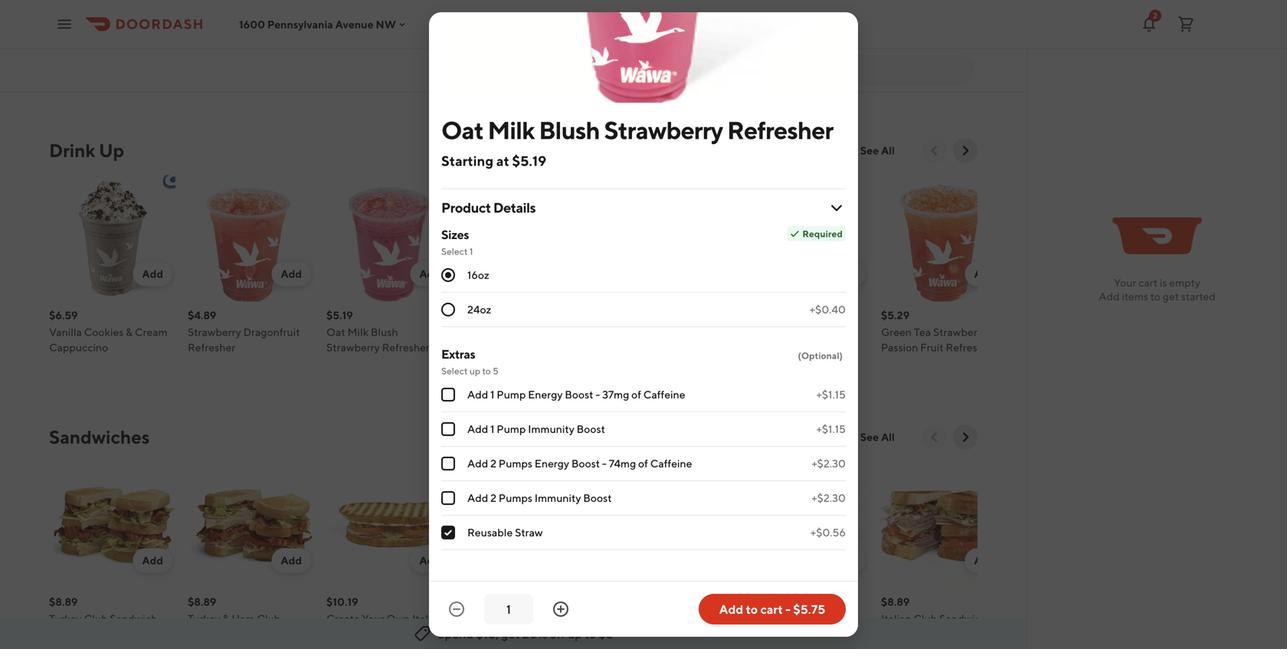 Task type: vqa. For each thing, say whether or not it's contained in the screenshot.
$6.59 in $6.59 Chocolate Cookies Cheesecake Milkshake
yes



Task type: describe. For each thing, give the bounding box(es) containing it.
$5.29
[[881, 309, 910, 322]]

$8.89 turkey club sandwich
[[49, 596, 157, 625]]

oat milk blush strawberry refresher
[[441, 116, 834, 144]]

club for $8.89 turkey club sandwich
[[84, 612, 108, 625]]

strawberry inside $4.89 strawberry dragonfruit refresher
[[188, 326, 241, 338]]

$15,
[[476, 627, 499, 641]]

italian inside $10.19 create your own italian panini
[[412, 612, 443, 625]]

at
[[496, 153, 509, 169]]

extras
[[441, 347, 475, 361]]

decrease quantity by 1 image
[[448, 600, 466, 618]]

italian inside $8.89 italian club sandwich
[[881, 612, 912, 625]]

1 for add 1 pump immunity boost
[[491, 423, 495, 435]]

see all link for sandwiches
[[851, 425, 904, 450]]

$8.89 italian club sandwich
[[881, 596, 987, 625]]

refresher inside $4.89 strawberry dragonfruit refresher
[[188, 341, 235, 354]]

spend $15, get 20% off up to $5
[[438, 627, 614, 641]]

drink up
[[49, 139, 124, 161]]

leche
[[788, 326, 818, 338]]

+$1.15 for add 1 pump energy boost - 37mg of caffeine
[[817, 388, 846, 401]]

+$0.56
[[811, 526, 846, 539]]

sandwiches
[[49, 426, 150, 448]]

oat inside dialog
[[441, 116, 484, 144]]

off
[[550, 627, 565, 641]]

hot
[[647, 326, 666, 338]]

refresher inside $5.29 green tea strawberry passion fruit refresher
[[946, 341, 994, 354]]

bacon
[[743, 612, 774, 625]]

cart inside your cart is empty add items to get started
[[1139, 276, 1158, 289]]

club for $8.89 italian club sandwich
[[914, 612, 938, 625]]

blush inside dialog
[[539, 116, 600, 144]]

avenue
[[335, 18, 374, 30]]

your cart is empty add items to get started
[[1099, 276, 1216, 303]]

green tea strawberry passion fruit refresher image
[[881, 175, 1008, 302]]

of for 74mg
[[638, 457, 648, 470]]

turkey for turkey club sandwich
[[49, 612, 82, 625]]

create your own oven roasted turkey panini image
[[465, 462, 592, 588]]

(optional)
[[798, 350, 843, 361]]

16oz
[[468, 269, 490, 281]]

pennsylvania
[[267, 18, 333, 30]]

turkey inside $10.19 create your own oven roasted turkey panini
[[508, 628, 541, 640]]

smoothie inside $6.59 vanilla cookies & cream smoothie
[[188, 54, 235, 67]]

oven
[[551, 612, 578, 625]]

product
[[441, 199, 491, 216]]

own for italian
[[387, 612, 410, 625]]

$5.39 strawberry banana smoothie
[[326, 22, 419, 67]]

cream for $6.59 vanilla cookies & cream cappuccino
[[135, 326, 168, 338]]

none radio inside "sizes" 'group'
[[441, 303, 455, 317]]

see for drink up
[[861, 144, 879, 157]]

cappuccino inside '$5.79 salted caramel cappuccino'
[[465, 341, 524, 354]]

cookies inside $6.59 cookies & cream milkshake
[[49, 39, 89, 52]]

$5.19 inside oat milk blush strawberry refresher dialog
[[512, 153, 547, 169]]

1600 pennsylvania avenue nw button
[[239, 18, 408, 30]]

straw
[[515, 526, 543, 539]]

pumps for energy
[[499, 457, 533, 470]]

oat milk blush strawberry refresher dialog
[[429, 0, 858, 637]]

vanilla for vanilla cookies & cream smoothie
[[188, 39, 221, 52]]

caramel hot chocolate image
[[604, 175, 730, 302]]

up inside 'extras select up to 5'
[[470, 366, 481, 376]]

cheesecake inside strawberry cheesecake smoothie
[[937, 39, 997, 52]]

0 vertical spatial 2
[[1154, 11, 1158, 20]]

- for 74mg
[[602, 457, 607, 470]]

empty
[[1170, 276, 1201, 289]]

your for $10.19 create your own oven roasted turkey panini
[[501, 612, 523, 625]]

$5.19 oat milk blush strawberry refresher
[[326, 309, 430, 354]]

$5.75
[[793, 602, 826, 617]]

$8.89 for $8.89 italian club sandwich
[[881, 596, 910, 608]]

ham
[[232, 612, 255, 625]]

reusable
[[468, 526, 513, 539]]

details
[[493, 199, 536, 216]]

dulce de leche latte image
[[743, 175, 869, 302]]

turkey club sandwich image
[[49, 462, 176, 588]]

$8.89 bacon avocado club sandwich
[[743, 596, 845, 640]]

salad
[[647, 612, 674, 625]]

chicken salad club sandwich image
[[604, 462, 730, 588]]

cart inside button
[[761, 602, 783, 617]]

milk inside dialog
[[488, 116, 535, 144]]

dulce de leche latte
[[743, 326, 846, 338]]

avocado
[[776, 612, 819, 625]]

cookies for $6.59 vanilla cookies & cream smoothie
[[223, 39, 262, 52]]

1 horizontal spatial chocolate
[[668, 326, 719, 338]]

boost for add 1 pump immunity boost
[[577, 423, 605, 435]]

spend
[[438, 627, 474, 641]]

own for oven
[[525, 612, 549, 625]]

tea
[[914, 326, 931, 338]]

74mg
[[609, 457, 636, 470]]

pumps for immunity
[[499, 492, 533, 504]]

chocolate for chocolate cookies cheesecake milkshake
[[604, 39, 655, 52]]

20%
[[522, 627, 547, 641]]

$8.89 for $8.89 bacon avocado club sandwich
[[743, 596, 771, 608]]

$5.79
[[465, 309, 493, 322]]

+$2.30 for add 2 pumps immunity boost
[[812, 492, 846, 504]]

reusable straw
[[468, 526, 543, 539]]

see all for sandwiches
[[861, 431, 895, 443]]

salted
[[465, 326, 496, 338]]

latte
[[821, 326, 846, 338]]

$6.59 for $6.59 vanilla cookies & cream smoothie
[[188, 22, 217, 35]]

smoothie inside strawberry cheesecake smoothie
[[881, 54, 928, 67]]

select for sizes
[[441, 246, 468, 257]]

cookies for $6.59 chocolate cookies & cream milkshake
[[796, 39, 835, 52]]

strawberry inside oat milk blush strawberry refresher dialog
[[604, 116, 723, 144]]

refresher inside $5.19 oat milk blush strawberry refresher
[[382, 341, 430, 354]]

strawberry cheesecake smoothie
[[881, 39, 997, 67]]

cappuccino inside $6.59 vanilla cookies & cream cappuccino
[[49, 341, 108, 354]]

passion
[[881, 341, 919, 354]]

$5.29 green tea strawberry passion fruit refresher
[[881, 309, 994, 354]]

milkshake for &
[[49, 54, 99, 67]]

vanilla for vanilla cookies & cream cappuccino
[[49, 326, 82, 338]]

chocolate for chocolate cookies & cream milkshake
[[743, 39, 793, 52]]

chicken
[[604, 612, 645, 625]]

add to cart - $5.75
[[719, 602, 826, 617]]

$5.79 salted caramel cappuccino
[[465, 309, 540, 354]]

$5.39
[[326, 22, 355, 35]]

$10.19 create your own oven roasted turkey panini
[[465, 596, 578, 640]]

sandwich inside the $8.89 turkey & ham club sandwich
[[188, 628, 235, 640]]

& inside $6.59 cookies & cream milkshake
[[91, 39, 98, 52]]

dragonfruit
[[243, 326, 300, 338]]

product details
[[441, 199, 536, 216]]

next button of carousel image
[[958, 143, 973, 158]]

milkshake inside $6.59 chocolate cookies & cream milkshake
[[778, 54, 827, 67]]

your for $10.19 create your own italian panini
[[362, 612, 385, 625]]

add 1 pump immunity boost
[[468, 423, 605, 435]]

energy for pump
[[528, 388, 563, 401]]

see all for drink up
[[861, 144, 895, 157]]

$10.19 create your own italian panini
[[326, 596, 443, 640]]

+$1.15 for add 1 pump immunity boost
[[817, 423, 846, 435]]

cookies for $6.59 chocolate cookies cheesecake milkshake
[[657, 39, 697, 52]]

strawberry inside strawberry cheesecake smoothie
[[881, 39, 935, 52]]

roasted
[[465, 628, 506, 640]]

milk inside $5.19 oat milk blush strawberry refresher
[[348, 326, 369, 338]]

drink up link
[[49, 138, 124, 163]]

sandwich inside $8.89 bacon avocado club sandwich
[[743, 628, 790, 640]]

blush inside $5.19 oat milk blush strawberry refresher
[[371, 326, 398, 338]]

add 2 pumps energy boost - 74mg of caffeine
[[468, 457, 692, 470]]

green
[[881, 326, 912, 338]]

strawberry dragonfruit refresher image
[[188, 175, 314, 302]]

add inside your cart is empty add items to get started
[[1099, 290, 1120, 303]]

previous button of carousel image
[[927, 143, 943, 158]]

1 vertical spatial get
[[501, 627, 520, 641]]

extras select up to 5
[[441, 347, 499, 376]]

$6.59 vanilla cookies & cream smoothie
[[188, 22, 306, 67]]

immunity for pump
[[528, 423, 575, 435]]

sandwiches link
[[49, 425, 150, 450]]

1 vertical spatial up
[[568, 627, 582, 641]]

$4.89 strawberry dragonfruit refresher
[[188, 309, 300, 354]]

immunity for pumps
[[535, 492, 581, 504]]

Current quantity is 1 number field
[[494, 601, 524, 618]]

- for 37mg
[[596, 388, 600, 401]]

caramel hot chocolate
[[604, 326, 719, 338]]



Task type: locate. For each thing, give the bounding box(es) containing it.
cream inside $6.59 chocolate cookies & cream milkshake
[[743, 54, 775, 67]]

own
[[387, 612, 410, 625], [525, 612, 549, 625]]

see all link left previous button of carousel icon
[[851, 138, 904, 163]]

cappuccino
[[49, 341, 108, 354], [465, 341, 524, 354]]

1 vertical spatial caffeine
[[650, 457, 692, 470]]

caffeine for add 2 pumps energy boost - 74mg of caffeine
[[650, 457, 692, 470]]

open menu image
[[55, 15, 74, 33]]

$10.19 inside $10.19 create your own oven roasted turkey panini
[[465, 596, 497, 608]]

caffeine for add 1 pump energy boost - 37mg of caffeine
[[644, 388, 686, 401]]

see left previous button of carousel image
[[861, 431, 879, 443]]

1 horizontal spatial $5.19
[[512, 153, 547, 169]]

0 vertical spatial pump
[[497, 388, 526, 401]]

vanilla cookies & cream cappuccino image
[[49, 175, 176, 302]]

0 horizontal spatial smoothie
[[188, 54, 235, 67]]

2 panini from the left
[[543, 628, 573, 640]]

1 italian from the left
[[412, 612, 443, 625]]

$6.59 vanilla cookies & cream cappuccino
[[49, 309, 168, 354]]

& inside $6.59 chocolate cookies & cream milkshake
[[837, 39, 844, 52]]

energy up add 2 pumps immunity boost
[[535, 457, 570, 470]]

1 vertical spatial +$2.30
[[812, 492, 846, 504]]

to inside 'extras select up to 5'
[[482, 366, 491, 376]]

1 milkshake from the left
[[49, 54, 99, 67]]

sandwich for $8.89 italian club sandwich
[[940, 612, 987, 625]]

dulce
[[743, 326, 771, 338]]

product details button
[[441, 189, 846, 226]]

1 horizontal spatial cappuccino
[[465, 341, 524, 354]]

None checkbox
[[441, 388, 455, 402], [441, 526, 455, 540], [441, 388, 455, 402], [441, 526, 455, 540]]

sizes group
[[441, 226, 846, 327]]

turkey & ham club sandwich image
[[188, 462, 314, 588]]

0 vertical spatial milk
[[488, 116, 535, 144]]

1 select from the top
[[441, 246, 468, 257]]

0 horizontal spatial turkey
[[49, 612, 82, 625]]

0 vertical spatial all
[[881, 144, 895, 157]]

1 +$2.30 from the top
[[812, 457, 846, 470]]

starting
[[441, 153, 494, 169]]

strawberry inside the $5.39 strawberry banana smoothie
[[326, 39, 380, 52]]

turkey for turkey & ham club sandwich
[[188, 612, 221, 625]]

4 club from the left
[[821, 612, 845, 625]]

see all link for drink up
[[851, 138, 904, 163]]

club inside $8.89 turkey club sandwich
[[84, 612, 108, 625]]

1 horizontal spatial $10.19
[[465, 596, 497, 608]]

create inside $10.19 create your own italian panini
[[326, 612, 360, 625]]

- left '74mg'
[[602, 457, 607, 470]]

caramel
[[499, 326, 540, 338], [604, 326, 645, 338]]

club inside $8.89 bacon avocado club sandwich
[[821, 612, 845, 625]]

caffeine right 37mg
[[644, 388, 686, 401]]

$5
[[599, 627, 614, 641]]

of right '74mg'
[[638, 457, 648, 470]]

sizes
[[441, 227, 469, 242]]

0 horizontal spatial $10.19
[[326, 596, 358, 608]]

1 pump from the top
[[497, 388, 526, 401]]

2 horizontal spatial milkshake
[[778, 54, 827, 67]]

smoothie
[[188, 54, 235, 67], [326, 54, 374, 67], [881, 54, 928, 67]]

caffeine right '74mg'
[[650, 457, 692, 470]]

energy up add 1 pump immunity boost
[[528, 388, 563, 401]]

2 select from the top
[[441, 366, 468, 376]]

1 horizontal spatial oat
[[441, 116, 484, 144]]

your inside $10.19 create your own italian panini
[[362, 612, 385, 625]]

1 horizontal spatial cart
[[1139, 276, 1158, 289]]

& inside the $8.89 turkey & ham club sandwich
[[223, 612, 230, 625]]

0 vertical spatial see
[[861, 144, 879, 157]]

chicken salad club sandwich
[[604, 612, 700, 640]]

strawberry inside $5.29 green tea strawberry passion fruit refresher
[[933, 326, 987, 338]]

turkey inside the $8.89 turkey & ham club sandwich
[[188, 612, 221, 625]]

2 $8.89 from the left
[[188, 596, 216, 608]]

0 vertical spatial +$1.15
[[817, 388, 846, 401]]

0 vertical spatial of
[[632, 388, 642, 401]]

boost left '74mg'
[[572, 457, 600, 470]]

&
[[91, 39, 98, 52], [265, 39, 271, 52], [837, 39, 844, 52], [126, 326, 133, 338], [223, 612, 230, 625]]

1 vertical spatial of
[[638, 457, 648, 470]]

select down extras
[[441, 366, 468, 376]]

24oz
[[468, 303, 491, 316]]

2 see all link from the top
[[851, 425, 904, 450]]

+$0.40
[[810, 303, 846, 316]]

1 own from the left
[[387, 612, 410, 625]]

1 vertical spatial immunity
[[535, 492, 581, 504]]

bacon avocado club sandwich image
[[743, 462, 869, 588]]

vanilla inside $6.59 vanilla cookies & cream smoothie
[[188, 39, 221, 52]]

caffeine
[[644, 388, 686, 401], [650, 457, 692, 470]]

milkshake inside "$6.59 chocolate cookies cheesecake milkshake"
[[666, 54, 716, 67]]

of right 37mg
[[632, 388, 642, 401]]

1 pumps from the top
[[499, 457, 533, 470]]

to
[[1151, 290, 1161, 303], [482, 366, 491, 376], [746, 602, 758, 617], [585, 627, 596, 641]]

1 vertical spatial 2
[[491, 457, 497, 470]]

2 +$1.15 from the top
[[817, 423, 846, 435]]

& inside $6.59 vanilla cookies & cream smoothie
[[265, 39, 271, 52]]

1 horizontal spatial smoothie
[[326, 54, 374, 67]]

cheesecake
[[937, 39, 997, 52], [604, 54, 664, 67]]

0 vertical spatial up
[[470, 366, 481, 376]]

0 horizontal spatial caramel
[[499, 326, 540, 338]]

1 club from the left
[[84, 612, 108, 625]]

3 smoothie from the left
[[881, 54, 928, 67]]

None checkbox
[[441, 422, 455, 436], [441, 457, 455, 471], [441, 491, 455, 505], [441, 422, 455, 436], [441, 457, 455, 471], [441, 491, 455, 505]]

panini inside $10.19 create your own italian panini
[[326, 628, 357, 640]]

salted caramel cappuccino image
[[465, 175, 592, 302]]

2 cappuccino from the left
[[465, 341, 524, 354]]

0 vertical spatial get
[[1163, 290, 1179, 303]]

see left previous button of carousel icon
[[861, 144, 879, 157]]

5 club from the left
[[914, 612, 938, 625]]

select for extras
[[441, 366, 468, 376]]

cookies inside $6.59 chocolate cookies & cream milkshake
[[796, 39, 835, 52]]

1 vertical spatial cheesecake
[[604, 54, 664, 67]]

add 1 pump energy boost - 37mg of caffeine
[[468, 388, 686, 401]]

2 pump from the top
[[497, 423, 526, 435]]

1 vertical spatial $5.19
[[326, 309, 353, 322]]

$6.59
[[49, 22, 78, 35], [188, 22, 217, 35], [604, 22, 633, 35], [743, 22, 771, 35], [49, 309, 78, 322]]

16oz radio
[[441, 268, 455, 282]]

1 horizontal spatial get
[[1163, 290, 1179, 303]]

2 left 0 items, open order cart image
[[1154, 11, 1158, 20]]

italian
[[412, 612, 443, 625], [881, 612, 912, 625]]

banana
[[382, 39, 419, 52]]

boost down add 2 pumps energy boost - 74mg of caffeine
[[583, 492, 612, 504]]

+$2.30
[[812, 457, 846, 470], [812, 492, 846, 504]]

up right off
[[568, 627, 582, 641]]

boost left 37mg
[[565, 388, 594, 401]]

1 $8.89 from the left
[[49, 596, 78, 608]]

up left 5
[[470, 366, 481, 376]]

select down sizes
[[441, 246, 468, 257]]

1 smoothie from the left
[[188, 54, 235, 67]]

1 see all from the top
[[861, 144, 895, 157]]

milkshake inside $6.59 cookies & cream milkshake
[[49, 54, 99, 67]]

0 horizontal spatial cappuccino
[[49, 341, 108, 354]]

oat milk blush strawberry refresher image
[[326, 175, 453, 302]]

refresher inside oat milk blush strawberry refresher dialog
[[727, 116, 834, 144]]

0 horizontal spatial milk
[[348, 326, 369, 338]]

2 create from the left
[[465, 612, 499, 625]]

create your own italian panini image
[[326, 462, 453, 588]]

0 horizontal spatial milkshake
[[49, 54, 99, 67]]

1 horizontal spatial blush
[[539, 116, 600, 144]]

0 horizontal spatial your
[[362, 612, 385, 625]]

2 club from the left
[[257, 612, 281, 625]]

increase quantity by 1 image
[[552, 600, 570, 618]]

1 horizontal spatial milkshake
[[666, 54, 716, 67]]

cookies inside $6.59 vanilla cookies & cream cappuccino
[[84, 326, 124, 338]]

select inside the 'sizes select 1'
[[441, 246, 468, 257]]

is
[[1160, 276, 1168, 289]]

club
[[84, 612, 108, 625], [257, 612, 281, 625], [676, 612, 700, 625], [821, 612, 845, 625], [914, 612, 938, 625]]

sandwich inside $8.89 turkey club sandwich
[[110, 612, 157, 625]]

1
[[470, 246, 473, 257], [491, 388, 495, 401], [491, 423, 495, 435]]

all for drink up
[[881, 144, 895, 157]]

1 horizontal spatial up
[[568, 627, 582, 641]]

1 vertical spatial see
[[861, 431, 879, 443]]

club inside $8.89 italian club sandwich
[[914, 612, 938, 625]]

0 vertical spatial select
[[441, 246, 468, 257]]

Search Wawa search field
[[742, 62, 963, 79]]

1 horizontal spatial own
[[525, 612, 549, 625]]

$8.89 inside $8.89 bacon avocado club sandwich
[[743, 596, 771, 608]]

2 see all from the top
[[861, 431, 895, 443]]

2 pumps from the top
[[499, 492, 533, 504]]

0 horizontal spatial own
[[387, 612, 410, 625]]

1 horizontal spatial turkey
[[188, 612, 221, 625]]

0 vertical spatial energy
[[528, 388, 563, 401]]

own inside $10.19 create your own italian panini
[[387, 612, 410, 625]]

strawberry inside $5.19 oat milk blush strawberry refresher
[[326, 341, 380, 354]]

1 vertical spatial vanilla
[[49, 326, 82, 338]]

1 create from the left
[[326, 612, 360, 625]]

previous button of carousel image
[[927, 430, 943, 445]]

1 +$1.15 from the top
[[817, 388, 846, 401]]

starting at $5.19
[[441, 153, 547, 169]]

immunity down add 1 pump energy boost - 37mg of caffeine at bottom
[[528, 423, 575, 435]]

sandwich for $8.89 turkey club sandwich
[[110, 612, 157, 625]]

1 vertical spatial cart
[[761, 602, 783, 617]]

cart
[[1139, 276, 1158, 289], [761, 602, 783, 617]]

milk
[[488, 116, 535, 144], [348, 326, 369, 338]]

1 horizontal spatial cheesecake
[[937, 39, 997, 52]]

$10.19 for $10.19 create your own oven roasted turkey panini
[[465, 596, 497, 608]]

see all link left previous button of carousel image
[[851, 425, 904, 450]]

0 horizontal spatial blush
[[371, 326, 398, 338]]

1 vertical spatial all
[[881, 431, 895, 443]]

fruit
[[921, 341, 944, 354]]

own left decrease quantity by 1 icon
[[387, 612, 410, 625]]

0 horizontal spatial italian
[[412, 612, 443, 625]]

0 vertical spatial caffeine
[[644, 388, 686, 401]]

caramel right salted
[[499, 326, 540, 338]]

1 vertical spatial +$1.15
[[817, 423, 846, 435]]

nw
[[376, 18, 396, 30]]

cookies inside $6.59 vanilla cookies & cream smoothie
[[223, 39, 262, 52]]

up
[[99, 139, 124, 161]]

boost up add 2 pumps energy boost - 74mg of caffeine
[[577, 423, 605, 435]]

$10.19 inside $10.19 create your own italian panini
[[326, 596, 358, 608]]

0 horizontal spatial get
[[501, 627, 520, 641]]

pumps
[[499, 457, 533, 470], [499, 492, 533, 504]]

smoothie inside the $5.39 strawberry banana smoothie
[[326, 54, 374, 67]]

add
[[142, 267, 163, 280], [281, 267, 302, 280], [420, 267, 441, 280], [974, 267, 996, 280], [1099, 290, 1120, 303], [468, 388, 488, 401], [468, 423, 488, 435], [468, 457, 488, 470], [468, 492, 488, 504], [142, 554, 163, 567], [281, 554, 302, 567], [420, 554, 441, 567], [974, 554, 996, 567], [719, 602, 744, 617]]

2 caramel from the left
[[604, 326, 645, 338]]

see
[[861, 144, 879, 157], [861, 431, 879, 443]]

cream for $6.59 chocolate cookies & cream milkshake
[[743, 54, 775, 67]]

panini
[[326, 628, 357, 640], [543, 628, 573, 640]]

create for roasted
[[465, 612, 499, 625]]

chocolate
[[604, 39, 655, 52], [743, 39, 793, 52], [668, 326, 719, 338]]

0 vertical spatial -
[[596, 388, 600, 401]]

2 horizontal spatial turkey
[[508, 628, 541, 640]]

2 vertical spatial 2
[[491, 492, 497, 504]]

add inside add to cart - $5.75 button
[[719, 602, 744, 617]]

1 all from the top
[[881, 144, 895, 157]]

1 caramel from the left
[[499, 326, 540, 338]]

caramel left hot
[[604, 326, 645, 338]]

$6.59 for $6.59 chocolate cookies cheesecake milkshake
[[604, 22, 633, 35]]

2 all from the top
[[881, 431, 895, 443]]

0 vertical spatial +$2.30
[[812, 457, 846, 470]]

turkey inside $8.89 turkey club sandwich
[[49, 612, 82, 625]]

2 italian from the left
[[881, 612, 912, 625]]

to left $5
[[585, 627, 596, 641]]

sizes select 1
[[441, 227, 473, 257]]

1 $10.19 from the left
[[326, 596, 358, 608]]

of for 37mg
[[632, 388, 642, 401]]

0 horizontal spatial up
[[470, 366, 481, 376]]

1 vertical spatial select
[[441, 366, 468, 376]]

select inside 'extras select up to 5'
[[441, 366, 468, 376]]

to left avocado
[[746, 602, 758, 617]]

0 horizontal spatial cart
[[761, 602, 783, 617]]

oat
[[441, 116, 484, 144], [326, 326, 345, 338]]

italian club sandwich image
[[881, 462, 1008, 588]]

$8.89 turkey & ham club sandwich
[[188, 596, 281, 640]]

2 horizontal spatial -
[[786, 602, 791, 617]]

0 horizontal spatial vanilla
[[49, 326, 82, 338]]

notification bell image
[[1140, 15, 1159, 33]]

$8.89 inside $8.89 turkey club sandwich
[[49, 596, 78, 608]]

pumps up reusable straw
[[499, 492, 533, 504]]

create for panini
[[326, 612, 360, 625]]

1 vertical spatial see all
[[861, 431, 895, 443]]

boost for add 2 pumps energy boost - 74mg of caffeine
[[572, 457, 600, 470]]

drink
[[49, 139, 95, 161]]

required
[[803, 228, 843, 239]]

1 vertical spatial energy
[[535, 457, 570, 470]]

club for chicken salad club sandwich
[[676, 612, 700, 625]]

of
[[632, 388, 642, 401], [638, 457, 648, 470]]

$5.19
[[512, 153, 547, 169], [326, 309, 353, 322]]

5
[[493, 366, 499, 376]]

see for sandwiches
[[861, 431, 879, 443]]

$6.59 for $6.59 cookies & cream milkshake
[[49, 22, 78, 35]]

2 horizontal spatial smoothie
[[881, 54, 928, 67]]

$6.59 inside $6.59 cookies & cream milkshake
[[49, 22, 78, 35]]

all for sandwiches
[[881, 431, 895, 443]]

oat up the starting
[[441, 116, 484, 144]]

2 see from the top
[[861, 431, 879, 443]]

1 horizontal spatial panini
[[543, 628, 573, 640]]

get down 'is'
[[1163, 290, 1179, 303]]

chocolate inside $6.59 chocolate cookies & cream milkshake
[[743, 39, 793, 52]]

2 milkshake from the left
[[666, 54, 716, 67]]

0 vertical spatial oat
[[441, 116, 484, 144]]

milkshake for cookies
[[666, 54, 716, 67]]

immunity down add 2 pumps energy boost - 74mg of caffeine
[[535, 492, 581, 504]]

0 vertical spatial pumps
[[499, 457, 533, 470]]

started
[[1182, 290, 1216, 303]]

$10.19 for $10.19 create your own italian panini
[[326, 596, 358, 608]]

panini inside $10.19 create your own oven roasted turkey panini
[[543, 628, 573, 640]]

club inside the $8.89 turkey & ham club sandwich
[[257, 612, 281, 625]]

1 for add 1 pump energy boost - 37mg of caffeine
[[491, 388, 495, 401]]

$6.59 inside $6.59 vanilla cookies & cream cappuccino
[[49, 309, 78, 322]]

create inside $10.19 create your own oven roasted turkey panini
[[465, 612, 499, 625]]

$6.59 chocolate cookies & cream milkshake
[[743, 22, 844, 67]]

0 vertical spatial see all
[[861, 144, 895, 157]]

1 inside the 'sizes select 1'
[[470, 246, 473, 257]]

0 vertical spatial vanilla
[[188, 39, 221, 52]]

oat right dragonfruit
[[326, 326, 345, 338]]

0 vertical spatial immunity
[[528, 423, 575, 435]]

create
[[326, 612, 360, 625], [465, 612, 499, 625]]

cream inside $6.59 vanilla cookies & cream smoothie
[[274, 39, 306, 52]]

own up the 20%
[[525, 612, 549, 625]]

4 $8.89 from the left
[[881, 596, 910, 608]]

+$2.30 for add 2 pumps energy boost - 74mg of caffeine
[[812, 457, 846, 470]]

$8.89
[[49, 596, 78, 608], [188, 596, 216, 608], [743, 596, 771, 608], [881, 596, 910, 608]]

pump for energy
[[497, 388, 526, 401]]

- left $5.75
[[786, 602, 791, 617]]

& for $6.59 vanilla cookies & cream smoothie
[[265, 39, 271, 52]]

energy for pumps
[[535, 457, 570, 470]]

2 for add 2 pumps energy boost - 74mg of caffeine
[[491, 457, 497, 470]]

$6.59 for $6.59 chocolate cookies & cream milkshake
[[743, 22, 771, 35]]

1 vertical spatial blush
[[371, 326, 398, 338]]

1600 pennsylvania avenue nw
[[239, 18, 396, 30]]

see all left previous button of carousel icon
[[861, 144, 895, 157]]

$5.19 inside $5.19 oat milk blush strawberry refresher
[[326, 309, 353, 322]]

1600
[[239, 18, 265, 30]]

to inside button
[[746, 602, 758, 617]]

2 for add 2 pumps immunity boost
[[491, 492, 497, 504]]

your inside $10.19 create your own oven roasted turkey panini
[[501, 612, 523, 625]]

0 horizontal spatial create
[[326, 612, 360, 625]]

37mg
[[602, 388, 629, 401]]

0 horizontal spatial oat
[[326, 326, 345, 338]]

1 horizontal spatial italian
[[881, 612, 912, 625]]

$8.89 for $8.89 turkey & ham club sandwich
[[188, 596, 216, 608]]

cream inside $6.59 cookies & cream milkshake
[[100, 39, 133, 52]]

$6.59 for $6.59 vanilla cookies & cream cappuccino
[[49, 309, 78, 322]]

oat inside $5.19 oat milk blush strawberry refresher
[[326, 326, 345, 338]]

1 vertical spatial pump
[[497, 423, 526, 435]]

1 horizontal spatial caramel
[[604, 326, 645, 338]]

$8.89 inside the $8.89 turkey & ham club sandwich
[[188, 596, 216, 608]]

1 vertical spatial 1
[[491, 388, 495, 401]]

- inside button
[[786, 602, 791, 617]]

all
[[881, 144, 895, 157], [881, 431, 895, 443]]

get right $15, on the left of page
[[501, 627, 520, 641]]

$6.59 inside "$6.59 chocolate cookies cheesecake milkshake"
[[604, 22, 633, 35]]

$4.89
[[188, 309, 216, 322]]

next button of carousel image
[[958, 430, 973, 445]]

pump for immunity
[[497, 423, 526, 435]]

blush
[[539, 116, 600, 144], [371, 326, 398, 338]]

1 horizontal spatial milk
[[488, 116, 535, 144]]

1 horizontal spatial create
[[465, 612, 499, 625]]

cream for $6.59 vanilla cookies & cream smoothie
[[274, 39, 306, 52]]

0 vertical spatial cart
[[1139, 276, 1158, 289]]

select
[[441, 246, 468, 257], [441, 366, 468, 376]]

2 vertical spatial 1
[[491, 423, 495, 435]]

$8.89 for $8.89 turkey club sandwich
[[49, 596, 78, 608]]

turkey
[[49, 612, 82, 625], [188, 612, 221, 625], [508, 628, 541, 640]]

cream inside $6.59 vanilla cookies & cream cappuccino
[[135, 326, 168, 338]]

get
[[1163, 290, 1179, 303], [501, 627, 520, 641]]

2 horizontal spatial chocolate
[[743, 39, 793, 52]]

club inside chicken salad club sandwich
[[676, 612, 700, 625]]

add 2 pumps immunity boost
[[468, 492, 612, 504]]

0 horizontal spatial $5.19
[[326, 309, 353, 322]]

0 items, open order cart image
[[1177, 15, 1196, 33]]

3 club from the left
[[676, 612, 700, 625]]

& for $6.59 chocolate cookies & cream milkshake
[[837, 39, 844, 52]]

0 horizontal spatial -
[[596, 388, 600, 401]]

pumps down add 1 pump immunity boost
[[499, 457, 533, 470]]

2 vertical spatial -
[[786, 602, 791, 617]]

0 vertical spatial cheesecake
[[937, 39, 997, 52]]

sandwich inside chicken salad club sandwich
[[604, 628, 651, 640]]

vanilla inside $6.59 vanilla cookies & cream cappuccino
[[49, 326, 82, 338]]

1 horizontal spatial -
[[602, 457, 607, 470]]

& inside $6.59 vanilla cookies & cream cappuccino
[[126, 326, 133, 338]]

0 horizontal spatial cheesecake
[[604, 54, 664, 67]]

chocolate inside "$6.59 chocolate cookies cheesecake milkshake"
[[604, 39, 655, 52]]

own inside $10.19 create your own oven roasted turkey panini
[[525, 612, 549, 625]]

de
[[774, 326, 786, 338]]

boost for add 1 pump energy boost - 37mg of caffeine
[[565, 388, 594, 401]]

1 vertical spatial oat
[[326, 326, 345, 338]]

3 milkshake from the left
[[778, 54, 827, 67]]

refresher
[[727, 116, 834, 144], [188, 341, 235, 354], [382, 341, 430, 354], [946, 341, 994, 354]]

see all
[[861, 144, 895, 157], [861, 431, 895, 443]]

see all left previous button of carousel image
[[861, 431, 895, 443]]

$6.59 chocolate cookies cheesecake milkshake
[[604, 22, 716, 67]]

2 up reusable
[[491, 492, 497, 504]]

all left previous button of carousel icon
[[881, 144, 895, 157]]

2 down add 1 pump immunity boost
[[491, 457, 497, 470]]

1 horizontal spatial your
[[501, 612, 523, 625]]

3 $8.89 from the left
[[743, 596, 771, 608]]

2 own from the left
[[525, 612, 549, 625]]

extras group
[[441, 346, 846, 550]]

- left 37mg
[[596, 388, 600, 401]]

0 vertical spatial 1
[[470, 246, 473, 257]]

sandwich for chicken salad club sandwich
[[604, 628, 651, 640]]

2 +$2.30 from the top
[[812, 492, 846, 504]]

$6.59 inside $6.59 vanilla cookies & cream smoothie
[[188, 22, 217, 35]]

$6.59 inside $6.59 chocolate cookies & cream milkshake
[[743, 22, 771, 35]]

None radio
[[441, 303, 455, 317]]

1 vertical spatial milk
[[348, 326, 369, 338]]

0 vertical spatial blush
[[539, 116, 600, 144]]

add to cart - $5.75 button
[[699, 594, 846, 625]]

$10.19
[[326, 596, 358, 608], [465, 596, 497, 608]]

$8.89 inside $8.89 italian club sandwich
[[881, 596, 910, 608]]

0 vertical spatial $5.19
[[512, 153, 547, 169]]

1 panini from the left
[[326, 628, 357, 640]]

get inside your cart is empty add items to get started
[[1163, 290, 1179, 303]]

your inside your cart is empty add items to get started
[[1114, 276, 1137, 289]]

2 smoothie from the left
[[326, 54, 374, 67]]

2 $10.19 from the left
[[465, 596, 497, 608]]

to inside your cart is empty add items to get started
[[1151, 290, 1161, 303]]

& for $6.59 vanilla cookies & cream cappuccino
[[126, 326, 133, 338]]

1 horizontal spatial vanilla
[[188, 39, 221, 52]]

1 vertical spatial see all link
[[851, 425, 904, 450]]

to down 'is'
[[1151, 290, 1161, 303]]

1 vertical spatial pumps
[[499, 492, 533, 504]]

0 horizontal spatial chocolate
[[604, 39, 655, 52]]

to left 5
[[482, 366, 491, 376]]

1 see from the top
[[861, 144, 879, 157]]

cheesecake inside "$6.59 chocolate cookies cheesecake milkshake"
[[604, 54, 664, 67]]

$6.59 cookies & cream milkshake
[[49, 22, 133, 67]]

1 see all link from the top
[[851, 138, 904, 163]]

sandwich inside $8.89 italian club sandwich
[[940, 612, 987, 625]]

1 cappuccino from the left
[[49, 341, 108, 354]]

caramel inside '$5.79 salted caramel cappuccino'
[[499, 326, 540, 338]]

0 vertical spatial see all link
[[851, 138, 904, 163]]

cookies inside "$6.59 chocolate cookies cheesecake milkshake"
[[657, 39, 697, 52]]

boost for add 2 pumps immunity boost
[[583, 492, 612, 504]]

items
[[1122, 290, 1149, 303]]

cookies for $6.59 vanilla cookies & cream cappuccino
[[84, 326, 124, 338]]

all left previous button of carousel image
[[881, 431, 895, 443]]

strawberry
[[326, 39, 380, 52], [881, 39, 935, 52], [604, 116, 723, 144], [188, 326, 241, 338], [933, 326, 987, 338], [326, 341, 380, 354]]



